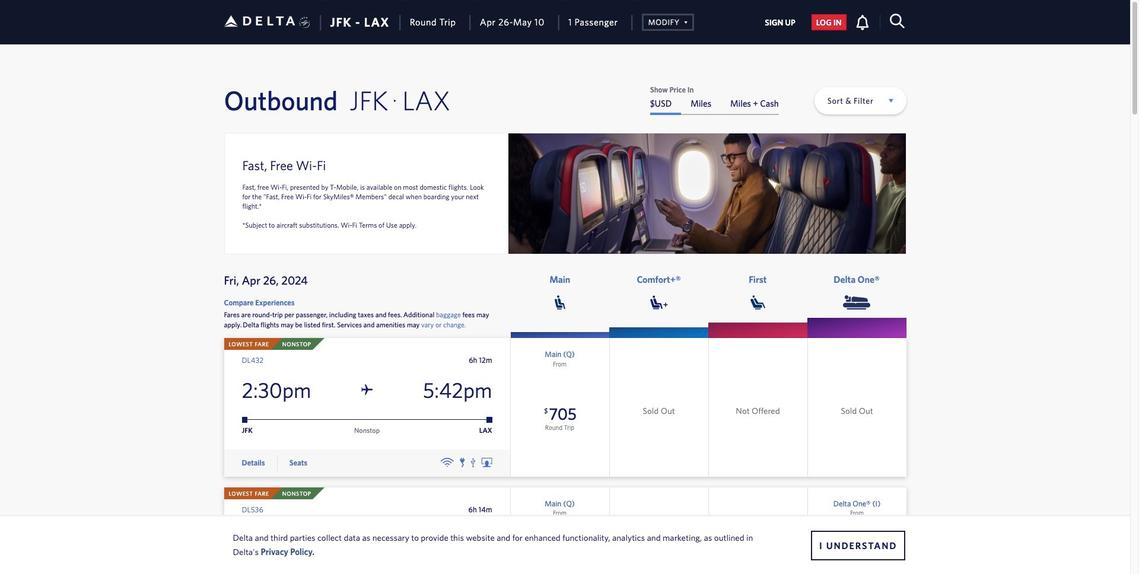 Task type: describe. For each thing, give the bounding box(es) containing it.
wi fi image
[[441, 458, 454, 468]]

first image
[[751, 296, 766, 310]]

main image
[[555, 296, 566, 310]]

show price in element
[[651, 86, 779, 94]]

delta one&#174; image
[[844, 296, 871, 310]]

skyteam image
[[299, 4, 311, 41]]

advsearchtriangle image
[[680, 16, 688, 27]]

110v ac power image
[[460, 458, 465, 468]]

comfort+&#174; image
[[651, 296, 668, 310]]

plane image
[[362, 385, 373, 396]]



Task type: locate. For each thing, give the bounding box(es) containing it.
usb power image
[[471, 458, 476, 468]]

personal entertainment image
[[482, 458, 493, 468]]

delta air lines image
[[224, 3, 295, 40]]

banner image image
[[509, 134, 906, 254]]

main content
[[651, 86, 779, 115]]

plane image
[[360, 534, 372, 546]]



Task type: vqa. For each thing, say whether or not it's contained in the screenshot.
the Personal Entertainment icon
yes



